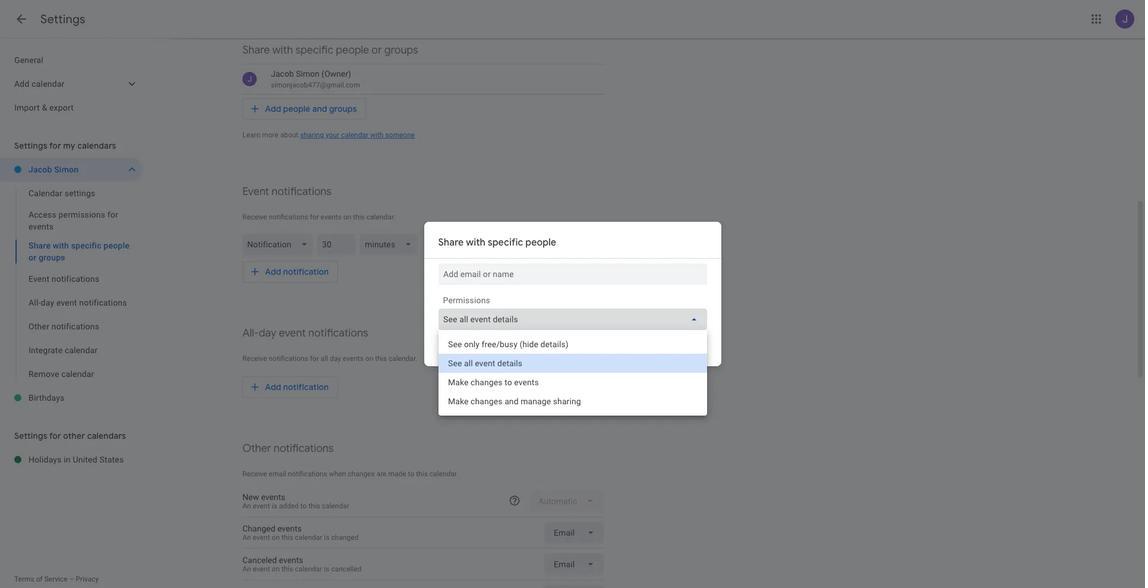 Task type: vqa. For each thing, say whether or not it's contained in the screenshot.
topmost Jacob
yes



Task type: describe. For each thing, give the bounding box(es) containing it.
2 notification from the top
[[283, 382, 329, 392]]

terms of service link
[[14, 575, 68, 583]]

for for all-
[[310, 354, 319, 363]]

birthdays tree item
[[0, 386, 143, 410]]

2 vertical spatial calendar.
[[430, 470, 459, 478]]

events inside changed events an event on this calendar is changed
[[278, 524, 302, 533]]

add for second add notification button from the bottom of the page
[[265, 266, 281, 277]]

an for new events
[[243, 502, 251, 510]]

cancel button
[[636, 337, 674, 365]]

all- inside settings for my calendars tree
[[29, 298, 41, 307]]

privacy
[[76, 575, 99, 583]]

1 option from the top
[[439, 335, 707, 354]]

event notifications inside group
[[29, 274, 99, 284]]

on for canceled
[[272, 565, 280, 573]]

4 option from the top
[[439, 392, 707, 411]]

settings for settings for my calendars
[[14, 140, 47, 151]]

group containing calendar settings
[[0, 181, 143, 386]]

for for event
[[310, 213, 319, 221]]

1 horizontal spatial other notifications
[[243, 442, 334, 455]]

specific for share with specific people
[[488, 237, 524, 249]]

all
[[321, 354, 328, 363]]

new events an event is added to this calendar
[[243, 492, 350, 510]]

calendar up remove calendar
[[65, 345, 98, 355]]

events inside canceled events an event on this calendar is cancelled
[[279, 555, 303, 565]]

events right all
[[343, 354, 364, 363]]

permissions
[[443, 296, 491, 305]]

an for canceled events
[[243, 565, 251, 573]]

1 horizontal spatial all-day event notifications
[[243, 326, 368, 340]]

calendar
[[29, 188, 63, 198]]

changed
[[243, 524, 276, 533]]

calendar settings
[[29, 188, 95, 198]]

in
[[64, 455, 71, 464]]

access
[[29, 210, 56, 219]]

integrate calendar
[[29, 345, 98, 355]]

simon for jacob simon
[[54, 165, 79, 174]]

1 vertical spatial calendar.
[[389, 354, 418, 363]]

other notifications inside settings for my calendars tree
[[29, 322, 99, 331]]

learn
[[243, 131, 260, 139]]

with for share with specific people or groups
[[272, 43, 293, 57]]

1 horizontal spatial to
[[408, 470, 415, 478]]

1 vertical spatial other
[[243, 442, 271, 455]]

this inside new events an event is added to this calendar
[[309, 502, 320, 510]]

new
[[243, 492, 259, 502]]

changed
[[331, 533, 359, 542]]

calendar inside new events an event is added to this calendar
[[322, 502, 350, 510]]

states
[[100, 455, 124, 464]]

with for share with specific people
[[466, 237, 486, 249]]

share with specific people or groups
[[243, 43, 418, 57]]

receive for other
[[243, 470, 267, 478]]

receive notifications for events on this calendar.
[[243, 213, 396, 221]]

3 option from the top
[[439, 373, 707, 392]]

calendar inside changed events an event on this calendar is changed
[[295, 533, 323, 542]]

1 vertical spatial with
[[370, 131, 384, 139]]

canceled events an event on this calendar is cancelled
[[243, 555, 362, 573]]

calendar inside canceled events an event on this calendar is cancelled
[[295, 565, 323, 573]]

30 minutes before element
[[243, 231, 604, 257]]

1 add notification from the top
[[265, 266, 329, 277]]

calendar up birthdays tree item
[[61, 369, 94, 379]]

someone
[[386, 131, 415, 139]]

tree containing general
[[0, 48, 143, 120]]

day inside settings for my calendars tree
[[41, 298, 54, 307]]

0 vertical spatial calendar.
[[367, 213, 396, 221]]

on right all
[[366, 354, 374, 363]]

share with specific people dialog
[[424, 222, 722, 416]]

your
[[326, 131, 340, 139]]

2 vertical spatial day
[[330, 354, 341, 363]]

holidays in united states tree item
[[0, 448, 143, 472]]

or
[[372, 43, 382, 57]]

is for canceled events
[[324, 565, 330, 573]]

for for calendar
[[108, 210, 118, 219]]

people for share with specific people or groups
[[336, 43, 369, 57]]

add for add people and groups button
[[265, 103, 281, 114]]

settings for other calendars
[[14, 431, 126, 441]]

service
[[44, 575, 68, 583]]

made
[[389, 470, 406, 478]]

specific for share with specific people or groups
[[296, 43, 334, 57]]

are
[[377, 470, 387, 478]]

holidays
[[29, 455, 62, 464]]

integrate
[[29, 345, 63, 355]]

this inside changed events an event on this calendar is changed
[[282, 533, 293, 542]]

add people and groups button
[[243, 98, 367, 120]]

terms of service – privacy
[[14, 575, 99, 583]]

receive for all-
[[243, 354, 267, 363]]

more
[[262, 131, 279, 139]]



Task type: locate. For each thing, give the bounding box(es) containing it.
calendar up canceled events an event on this calendar is cancelled
[[295, 533, 323, 542]]

share with specific people
[[439, 237, 557, 249]]

event down changed
[[253, 565, 270, 573]]

1 horizontal spatial groups
[[385, 43, 418, 57]]

0 horizontal spatial jacob
[[29, 165, 52, 174]]

events up minutes in advance for notification number field
[[321, 213, 342, 221]]

other notifications
[[29, 322, 99, 331], [243, 442, 334, 455]]

0 horizontal spatial event
[[29, 274, 49, 284]]

1 add from the top
[[265, 103, 281, 114]]

settings
[[65, 188, 95, 198]]

is inside new events an event is added to this calendar
[[272, 502, 277, 510]]

2 vertical spatial settings
[[14, 431, 47, 441]]

1 vertical spatial specific
[[488, 237, 524, 249]]

event for changed events
[[253, 533, 270, 542]]

0 vertical spatial other
[[29, 322, 49, 331]]

to
[[408, 470, 415, 478], [301, 502, 307, 510]]

remove calendar
[[29, 369, 94, 379]]

access permissions for events
[[29, 210, 118, 231]]

1 horizontal spatial event
[[243, 185, 269, 199]]

people
[[336, 43, 369, 57], [283, 103, 311, 114], [526, 237, 557, 249]]

people up add email or name text box
[[526, 237, 557, 249]]

1 vertical spatial calendars
[[87, 431, 126, 441]]

is left cancelled
[[324, 565, 330, 573]]

simon
[[296, 69, 320, 78], [54, 165, 79, 174]]

with inside dialog
[[466, 237, 486, 249]]

general
[[14, 55, 43, 65]]

cancelled
[[331, 565, 362, 573]]

united
[[73, 455, 97, 464]]

an up changed
[[243, 502, 251, 510]]

other
[[63, 431, 85, 441]]

0 vertical spatial add
[[265, 103, 281, 114]]

0 vertical spatial all-day event notifications
[[29, 298, 127, 307]]

simonjacob477@gmail.com
[[271, 81, 360, 89]]

event for canceled events
[[253, 565, 270, 573]]

events right new at bottom
[[261, 492, 286, 502]]

specific
[[296, 43, 334, 57], [488, 237, 524, 249]]

people left 'or'
[[336, 43, 369, 57]]

calendar.
[[367, 213, 396, 221], [389, 354, 418, 363], [430, 470, 459, 478]]

changed events an event on this calendar is changed
[[243, 524, 359, 542]]

an inside new events an event is added to this calendar
[[243, 502, 251, 510]]

event notifications down access permissions for events at the left top of the page
[[29, 274, 99, 284]]

simon inside jacob simon tree item
[[54, 165, 79, 174]]

people for share with specific people
[[526, 237, 557, 249]]

0 horizontal spatial day
[[41, 298, 54, 307]]

0 vertical spatial with
[[272, 43, 293, 57]]

people inside add people and groups button
[[283, 103, 311, 114]]

2 add notification button from the top
[[243, 376, 339, 398]]

canceled
[[243, 555, 277, 565]]

1 vertical spatial to
[[301, 502, 307, 510]]

event inside settings for my calendars tree
[[56, 298, 77, 307]]

Permissions field
[[439, 309, 707, 330]]

0 horizontal spatial simon
[[54, 165, 79, 174]]

is inside changed events an event on this calendar is changed
[[324, 533, 330, 542]]

1 horizontal spatial people
[[336, 43, 369, 57]]

0 vertical spatial event
[[243, 185, 269, 199]]

receive email notifications when changes are made to this calendar.
[[243, 470, 459, 478]]

event notifications
[[243, 185, 332, 199], [29, 274, 99, 284]]

settings for settings for other calendars
[[14, 431, 47, 441]]

2 horizontal spatial day
[[330, 354, 341, 363]]

jacob
[[271, 69, 294, 78], [29, 165, 52, 174]]

0 vertical spatial event notifications
[[243, 185, 332, 199]]

event inside settings for my calendars tree
[[29, 274, 49, 284]]

1 vertical spatial jacob
[[29, 165, 52, 174]]

permissions list box
[[439, 330, 707, 416]]

with up jacob simon (owner) simonjacob477@gmail.com in the left top of the page
[[272, 43, 293, 57]]

of
[[36, 575, 43, 583]]

2 horizontal spatial people
[[526, 237, 557, 249]]

0 vertical spatial specific
[[296, 43, 334, 57]]

receive for event
[[243, 213, 267, 221]]

notification
[[283, 266, 329, 277], [283, 382, 329, 392]]

1 vertical spatial event notifications
[[29, 274, 99, 284]]

0 horizontal spatial all-
[[29, 298, 41, 307]]

2 add from the top
[[265, 266, 281, 277]]

remove
[[29, 369, 59, 379]]

2 vertical spatial an
[[243, 565, 251, 573]]

0 vertical spatial add notification
[[265, 266, 329, 277]]

sharing
[[300, 131, 324, 139]]

to right made
[[408, 470, 415, 478]]

0 vertical spatial receive
[[243, 213, 267, 221]]

settings right go back image
[[40, 12, 85, 27]]

holidays in united states link
[[29, 448, 143, 472]]

2 vertical spatial with
[[466, 237, 486, 249]]

settings for settings
[[40, 12, 85, 27]]

calendar down changed events an event on this calendar is changed
[[295, 565, 323, 573]]

1 add notification button from the top
[[243, 261, 339, 282]]

on down changed
[[272, 565, 280, 573]]

1 horizontal spatial specific
[[488, 237, 524, 249]]

on up minutes in advance for notification number field
[[343, 213, 352, 221]]

on inside changed events an event on this calendar is changed
[[272, 533, 280, 542]]

settings heading
[[40, 12, 85, 27]]

export
[[49, 103, 74, 112]]

birthdays
[[29, 393, 65, 403]]

1 vertical spatial all-day event notifications
[[243, 326, 368, 340]]

other up email
[[243, 442, 271, 455]]

1 vertical spatial receive
[[243, 354, 267, 363]]

0 horizontal spatial other notifications
[[29, 322, 99, 331]]

2 vertical spatial receive
[[243, 470, 267, 478]]

add
[[265, 103, 281, 114], [265, 266, 281, 277], [265, 382, 281, 392]]

other notifications up email
[[243, 442, 334, 455]]

is for changed events
[[324, 533, 330, 542]]

events inside new events an event is added to this calendar
[[261, 492, 286, 502]]

0 vertical spatial people
[[336, 43, 369, 57]]

1 horizontal spatial all-
[[243, 326, 259, 340]]

2 horizontal spatial with
[[466, 237, 486, 249]]

0 horizontal spatial share
[[243, 43, 270, 57]]

1 horizontal spatial with
[[370, 131, 384, 139]]

0 vertical spatial add notification button
[[243, 261, 339, 282]]

1 vertical spatial all-
[[243, 326, 259, 340]]

other inside settings for my calendars tree
[[29, 322, 49, 331]]

Minutes in advance for notification number field
[[323, 234, 351, 255]]

with left someone
[[370, 131, 384, 139]]

0 vertical spatial is
[[272, 502, 277, 510]]

0 vertical spatial groups
[[385, 43, 418, 57]]

holidays in united states
[[29, 455, 124, 464]]

receive notifications for all day events on this calendar.
[[243, 354, 418, 363]]

calendars right my
[[77, 140, 116, 151]]

0 horizontal spatial all-day event notifications
[[29, 298, 127, 307]]

1 vertical spatial notification
[[283, 382, 329, 392]]

cancel
[[641, 345, 669, 356]]

0 vertical spatial to
[[408, 470, 415, 478]]

0 horizontal spatial other
[[29, 322, 49, 331]]

event inside new events an event is added to this calendar
[[253, 502, 270, 510]]

day
[[41, 298, 54, 307], [259, 326, 277, 340], [330, 354, 341, 363]]

Add email or name text field
[[443, 263, 703, 285]]

group
[[0, 181, 143, 386]]

an down changed
[[243, 565, 251, 573]]

add notification button
[[243, 261, 339, 282], [243, 376, 339, 398]]

simon inside jacob simon (owner) simonjacob477@gmail.com
[[296, 69, 320, 78]]

this
[[353, 213, 365, 221], [375, 354, 387, 363], [416, 470, 428, 478], [309, 502, 320, 510], [282, 533, 293, 542], [282, 565, 293, 573]]

2 receive from the top
[[243, 354, 267, 363]]

settings
[[40, 12, 85, 27], [14, 140, 47, 151], [14, 431, 47, 441]]

1 vertical spatial add notification button
[[243, 376, 339, 398]]

events
[[321, 213, 342, 221], [29, 222, 54, 231], [343, 354, 364, 363], [261, 492, 286, 502], [278, 524, 302, 533], [279, 555, 303, 565]]

1 horizontal spatial day
[[259, 326, 277, 340]]

all-day event notifications
[[29, 298, 127, 307], [243, 326, 368, 340]]

on up canceled
[[272, 533, 280, 542]]

settings for my calendars tree
[[0, 158, 143, 410]]

2 vertical spatial is
[[324, 565, 330, 573]]

0 vertical spatial notification
[[283, 266, 329, 277]]

share for share with specific people or groups
[[243, 43, 270, 57]]

specific inside dialog
[[488, 237, 524, 249]]

to right added
[[301, 502, 307, 510]]

on inside canceled events an event on this calendar is cancelled
[[272, 565, 280, 573]]

event
[[243, 185, 269, 199], [29, 274, 49, 284]]

other up integrate
[[29, 322, 49, 331]]

all-day event notifications inside settings for my calendars tree
[[29, 298, 127, 307]]

calendar
[[341, 131, 369, 139], [65, 345, 98, 355], [61, 369, 94, 379], [322, 502, 350, 510], [295, 533, 323, 542], [295, 565, 323, 573]]

jacob for jacob simon
[[29, 165, 52, 174]]

import & export
[[14, 103, 74, 112]]

1 vertical spatial add notification
[[265, 382, 329, 392]]

on
[[343, 213, 352, 221], [366, 354, 374, 363], [272, 533, 280, 542], [272, 565, 280, 573]]

is
[[272, 502, 277, 510], [324, 533, 330, 542], [324, 565, 330, 573]]

events down added
[[278, 524, 302, 533]]

calendar right your
[[341, 131, 369, 139]]

add inside add people and groups button
[[265, 103, 281, 114]]

all-
[[29, 298, 41, 307], [243, 326, 259, 340]]

1 vertical spatial is
[[324, 533, 330, 542]]

calendars for settings for my calendars
[[77, 140, 116, 151]]

0 vertical spatial day
[[41, 298, 54, 307]]

learn more about sharing your calendar with someone
[[243, 131, 415, 139]]

and
[[313, 103, 327, 114]]

1 vertical spatial people
[[283, 103, 311, 114]]

is inside canceled events an event on this calendar is cancelled
[[324, 565, 330, 573]]

1 horizontal spatial share
[[439, 237, 464, 249]]

jacob inside jacob simon (owner) simonjacob477@gmail.com
[[271, 69, 294, 78]]

0 horizontal spatial to
[[301, 502, 307, 510]]

0 horizontal spatial with
[[272, 43, 293, 57]]

other
[[29, 322, 49, 331], [243, 442, 271, 455]]

on for receive
[[343, 213, 352, 221]]

events inside access permissions for events
[[29, 222, 54, 231]]

event for new events
[[253, 502, 270, 510]]

about
[[280, 131, 299, 139]]

jacob simon tree item
[[0, 158, 143, 181]]

import
[[14, 103, 40, 112]]

2 vertical spatial people
[[526, 237, 557, 249]]

simon down settings for my calendars
[[54, 165, 79, 174]]

0 vertical spatial calendars
[[77, 140, 116, 151]]

is left changed
[[324, 533, 330, 542]]

add for first add notification button from the bottom
[[265, 382, 281, 392]]

simon up simonjacob477@gmail.com
[[296, 69, 320, 78]]

calendar down when
[[322, 502, 350, 510]]

event notifications up receive notifications for events on this calendar.
[[243, 185, 332, 199]]

2 an from the top
[[243, 533, 251, 542]]

groups inside add people and groups button
[[329, 103, 357, 114]]

share
[[243, 43, 270, 57], [439, 237, 464, 249]]

(owner)
[[322, 69, 351, 78]]

notification down minutes in advance for notification number field
[[283, 266, 329, 277]]

0 vertical spatial other notifications
[[29, 322, 99, 331]]

add notification down minutes in advance for notification number field
[[265, 266, 329, 277]]

permissions
[[59, 210, 105, 219]]

calendars up the states
[[87, 431, 126, 441]]

notifications
[[272, 185, 332, 199], [269, 213, 308, 221], [52, 274, 99, 284], [79, 298, 127, 307], [52, 322, 99, 331], [308, 326, 368, 340], [269, 354, 308, 363], [274, 442, 334, 455], [288, 470, 328, 478]]

0 horizontal spatial people
[[283, 103, 311, 114]]

0 vertical spatial all-
[[29, 298, 41, 307]]

0 vertical spatial simon
[[296, 69, 320, 78]]

go back image
[[14, 12, 29, 26]]

1 vertical spatial event
[[29, 274, 49, 284]]

1 vertical spatial day
[[259, 326, 277, 340]]

jacob inside tree item
[[29, 165, 52, 174]]

all-day event notifications up all
[[243, 326, 368, 340]]

add notification down all
[[265, 382, 329, 392]]

other notifications up integrate calendar
[[29, 322, 99, 331]]

all-day event notifications up integrate calendar
[[29, 298, 127, 307]]

an up canceled
[[243, 533, 251, 542]]

jacob simon (owner) simonjacob477@gmail.com
[[271, 69, 360, 89]]

calendars for settings for other calendars
[[87, 431, 126, 441]]

when
[[329, 470, 346, 478]]

on for changed
[[272, 533, 280, 542]]

2 option from the top
[[439, 354, 707, 373]]

event up canceled
[[253, 533, 270, 542]]

event up integrate calendar
[[56, 298, 77, 307]]

for
[[49, 140, 61, 151], [108, 210, 118, 219], [310, 213, 319, 221], [310, 354, 319, 363], [49, 431, 61, 441]]

jacob for jacob simon (owner) simonjacob477@gmail.com
[[271, 69, 294, 78]]

event inside changed events an event on this calendar is changed
[[253, 533, 270, 542]]

add notification button down minutes in advance for notification number field
[[243, 261, 339, 282]]

email
[[269, 470, 286, 478]]

privacy link
[[76, 575, 99, 583]]

1 an from the top
[[243, 502, 251, 510]]

share inside dialog
[[439, 237, 464, 249]]

tree item
[[0, 236, 143, 267]]

event inside canceled events an event on this calendar is cancelled
[[253, 565, 270, 573]]

notification down all
[[283, 382, 329, 392]]

1 vertical spatial simon
[[54, 165, 79, 174]]

3 receive from the top
[[243, 470, 267, 478]]

0 vertical spatial jacob
[[271, 69, 294, 78]]

jacob up simonjacob477@gmail.com
[[271, 69, 294, 78]]

my
[[63, 140, 75, 151]]

&
[[42, 103, 47, 112]]

1 horizontal spatial event notifications
[[243, 185, 332, 199]]

sharing your calendar with someone link
[[300, 131, 415, 139]]

3 an from the top
[[243, 565, 251, 573]]

an inside canceled events an event on this calendar is cancelled
[[243, 565, 251, 573]]

add notification
[[265, 266, 329, 277], [265, 382, 329, 392]]

1 vertical spatial settings
[[14, 140, 47, 151]]

add notification button down all
[[243, 376, 339, 398]]

1 vertical spatial groups
[[329, 103, 357, 114]]

event up receive notifications for all day events on this calendar.
[[279, 326, 306, 340]]

simon for jacob simon (owner) simonjacob477@gmail.com
[[296, 69, 320, 78]]

1 vertical spatial add
[[265, 266, 281, 277]]

event
[[56, 298, 77, 307], [279, 326, 306, 340], [253, 502, 270, 510], [253, 533, 270, 542], [253, 565, 270, 573]]

2 vertical spatial add
[[265, 382, 281, 392]]

0 horizontal spatial specific
[[296, 43, 334, 57]]

0 horizontal spatial groups
[[329, 103, 357, 114]]

calendars
[[77, 140, 116, 151], [87, 431, 126, 441]]

settings up holidays
[[14, 431, 47, 441]]

2 add notification from the top
[[265, 382, 329, 392]]

settings up the jacob simon
[[14, 140, 47, 151]]

groups
[[385, 43, 418, 57], [329, 103, 357, 114]]

1 vertical spatial other notifications
[[243, 442, 334, 455]]

0 vertical spatial settings
[[40, 12, 85, 27]]

1 vertical spatial share
[[439, 237, 464, 249]]

an for changed events
[[243, 533, 251, 542]]

event up changed
[[253, 502, 270, 510]]

add people and groups
[[265, 103, 357, 114]]

1 vertical spatial an
[[243, 533, 251, 542]]

groups right 'or'
[[385, 43, 418, 57]]

events down access
[[29, 222, 54, 231]]

1 horizontal spatial other
[[243, 442, 271, 455]]

tree
[[0, 48, 143, 120]]

–
[[69, 575, 74, 583]]

added
[[279, 502, 299, 510]]

groups right and
[[329, 103, 357, 114]]

1 horizontal spatial simon
[[296, 69, 320, 78]]

changes
[[348, 470, 375, 478]]

1 receive from the top
[[243, 213, 267, 221]]

jacob simon
[[29, 165, 79, 174]]

settings for my calendars
[[14, 140, 116, 151]]

1 notification from the top
[[283, 266, 329, 277]]

for inside access permissions for events
[[108, 210, 118, 219]]

0 vertical spatial share
[[243, 43, 270, 57]]

0 horizontal spatial event notifications
[[29, 274, 99, 284]]

this inside canceled events an event on this calendar is cancelled
[[282, 565, 293, 573]]

people left and
[[283, 103, 311, 114]]

with
[[272, 43, 293, 57], [370, 131, 384, 139], [466, 237, 486, 249]]

birthdays link
[[29, 386, 143, 410]]

people inside share with specific people dialog
[[526, 237, 557, 249]]

to inside new events an event is added to this calendar
[[301, 502, 307, 510]]

share for share with specific people
[[439, 237, 464, 249]]

events down changed events an event on this calendar is changed
[[279, 555, 303, 565]]

option
[[439, 335, 707, 354], [439, 354, 707, 373], [439, 373, 707, 392], [439, 392, 707, 411]]

jacob up calendar
[[29, 165, 52, 174]]

0 vertical spatial an
[[243, 502, 251, 510]]

an
[[243, 502, 251, 510], [243, 533, 251, 542], [243, 565, 251, 573]]

1 horizontal spatial jacob
[[271, 69, 294, 78]]

3 add from the top
[[265, 382, 281, 392]]

terms
[[14, 575, 34, 583]]

with up permissions
[[466, 237, 486, 249]]

an inside changed events an event on this calendar is changed
[[243, 533, 251, 542]]

is left added
[[272, 502, 277, 510]]

receive
[[243, 213, 267, 221], [243, 354, 267, 363], [243, 470, 267, 478]]



